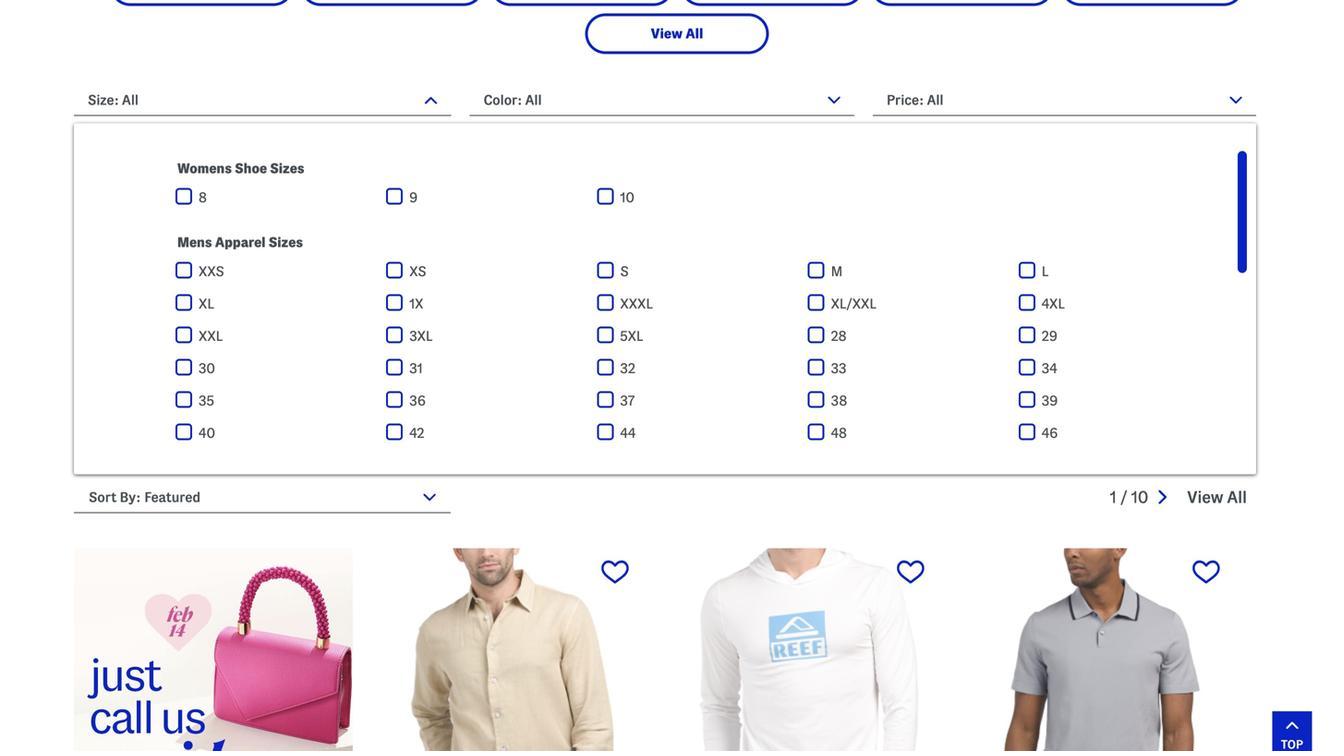 Task type: describe. For each thing, give the bounding box(es) containing it.
xxxl
[[620, 296, 653, 311]]

3xl
[[410, 329, 433, 344]]

xs option
[[386, 262, 597, 280]]

32 option
[[597, 359, 808, 378]]

m option
[[808, 262, 1019, 280]]

sort
[[89, 490, 117, 505]]

40
[[199, 426, 215, 441]]

28 option
[[808, 327, 1019, 345]]

3xl option
[[386, 327, 597, 345]]

48
[[831, 426, 847, 441]]

navigation inside product sorting "navigation"
[[1111, 476, 1257, 520]]

sizes for mens apparel sizes
[[269, 235, 303, 250]]

xxl option
[[176, 327, 386, 345]]

featured
[[145, 490, 201, 505]]

size:
[[88, 92, 119, 108]]

33
[[831, 361, 847, 376]]

44
[[620, 426, 636, 441]]

color:
[[484, 92, 522, 108]]

1x option
[[386, 294, 597, 313]]

view all link
[[1188, 488, 1248, 506]]

30 option
[[176, 359, 386, 378]]

/
[[1121, 488, 1128, 506]]

color: all
[[484, 92, 542, 108]]

xxl
[[199, 329, 223, 344]]

sizes for womens shoe sizes
[[270, 161, 304, 176]]

9
[[410, 190, 418, 205]]

48 option
[[808, 424, 1019, 442]]

35
[[199, 393, 214, 408]]

35 option
[[176, 391, 386, 410]]

28
[[831, 329, 847, 344]]

36
[[410, 393, 426, 408]]

5xl option
[[597, 327, 808, 345]]

40 option
[[176, 424, 386, 442]]

9 option
[[386, 188, 597, 207]]

m
[[831, 264, 843, 279]]

view all
[[651, 26, 704, 41]]

10 option
[[597, 188, 808, 207]]

32
[[620, 361, 636, 376]]

s
[[620, 264, 629, 279]]

product sorting navigation
[[74, 476, 1257, 527]]

price: all
[[887, 92, 944, 108]]

xs
[[410, 264, 427, 279]]

shoe
[[235, 161, 267, 176]]

list box containing womens shoe sizes
[[162, 151, 1248, 525]]

xl/xxl
[[831, 296, 877, 311]]

size: all
[[88, 92, 139, 108]]

29 option
[[1019, 327, 1230, 345]]

33 option
[[808, 359, 1019, 378]]

46 option
[[1019, 424, 1230, 442]]



Task type: locate. For each thing, give the bounding box(es) containing it.
all right price:
[[927, 92, 944, 108]]

xxs option
[[176, 262, 386, 280]]

34
[[1042, 361, 1058, 376]]

8 option
[[176, 188, 386, 207]]

0 vertical spatial sizes
[[270, 161, 304, 176]]

10 inside '10' option
[[620, 190, 635, 205]]

5xl
[[620, 329, 643, 344]]

view all
[[1188, 488, 1248, 506]]

all for color: all
[[526, 92, 542, 108]]

all right the view
[[686, 26, 704, 41]]

42 option
[[386, 424, 597, 442]]

10 right /
[[1132, 488, 1149, 506]]

1 vertical spatial sizes
[[269, 235, 303, 250]]

gorris stretch knit sweater polo image
[[961, 549, 1240, 751]]

0 vertical spatial 10
[[620, 190, 635, 205]]

8
[[199, 190, 207, 205]]

xl option
[[176, 294, 386, 313]]

product pagination menu bar
[[1111, 476, 1257, 520]]

39 option
[[1019, 391, 1230, 410]]

4xl
[[1042, 296, 1065, 311]]

by:
[[120, 490, 141, 505]]

38 option
[[808, 391, 1019, 410]]

view
[[651, 26, 683, 41]]

sort by: featured
[[89, 490, 201, 505]]

all
[[686, 26, 704, 41], [122, 92, 139, 108], [526, 92, 542, 108], [927, 92, 944, 108]]

1
[[1111, 488, 1117, 506]]

l
[[1042, 264, 1049, 279]]

apparel
[[215, 235, 266, 250]]

all inside view all link
[[686, 26, 704, 41]]

29
[[1042, 329, 1058, 344]]

navigation
[[1111, 476, 1257, 520]]

xl
[[199, 296, 214, 311]]

0 horizontal spatial 10
[[620, 190, 635, 205]]

39
[[1042, 393, 1059, 408]]

all right size:
[[122, 92, 139, 108]]

42
[[410, 426, 425, 441]]

37 option
[[597, 391, 808, 410]]

all right color:
[[526, 92, 542, 108]]

31 option
[[386, 359, 597, 378]]

46
[[1042, 426, 1058, 441]]

xxs
[[199, 264, 224, 279]]

10 up the s
[[620, 190, 635, 205]]

1x
[[410, 296, 424, 311]]

1 horizontal spatial 10
[[1132, 488, 1149, 506]]

s option
[[597, 262, 808, 280]]

clemons hooded rash guard shirt image
[[665, 549, 945, 751]]

sizes up 8 option
[[270, 161, 304, 176]]

view
[[1188, 488, 1224, 506]]

view all link
[[588, 16, 767, 51]]

price:
[[887, 92, 924, 108]]

xl/xxl option
[[808, 294, 1019, 313]]

mens
[[177, 235, 212, 250]]

44 option
[[597, 424, 808, 442]]

10 inside product pagination menu bar
[[1132, 488, 1149, 506]]

linen blend beach long sleeve shirt image
[[370, 549, 649, 751]]

mens apparel sizes group
[[162, 262, 1238, 525]]

xxxl option
[[597, 294, 808, 313]]

38
[[831, 393, 848, 408]]

30
[[199, 361, 215, 376]]

1 / 10
[[1111, 488, 1149, 506]]

31
[[410, 361, 423, 376]]

sizes
[[270, 161, 304, 176], [269, 235, 303, 250]]

all
[[1228, 488, 1248, 506]]

36 option
[[386, 391, 597, 410]]

list box
[[162, 151, 1248, 525]]

all for price: all
[[927, 92, 944, 108]]

mens apparel sizes
[[177, 235, 303, 250]]

all for size: all
[[122, 92, 139, 108]]

sizes up xxs option
[[269, 235, 303, 250]]

l option
[[1019, 262, 1230, 280]]

10
[[620, 190, 635, 205], [1132, 488, 1149, 506]]

37
[[620, 393, 635, 408]]

womens
[[177, 161, 232, 176]]

34 option
[[1019, 359, 1230, 378]]

valentine's day image
[[74, 549, 353, 751]]

womens shoe sizes group
[[162, 188, 1238, 225]]

all for view all
[[686, 26, 704, 41]]

womens shoe sizes
[[177, 161, 304, 176]]

navigation containing 1 / 10
[[1111, 476, 1257, 520]]

4xl option
[[1019, 294, 1230, 313]]

1 vertical spatial 10
[[1132, 488, 1149, 506]]



Task type: vqa. For each thing, say whether or not it's contained in the screenshot.
50X60 COTTON ADALINA CHUNKY KNIT THROW image
no



